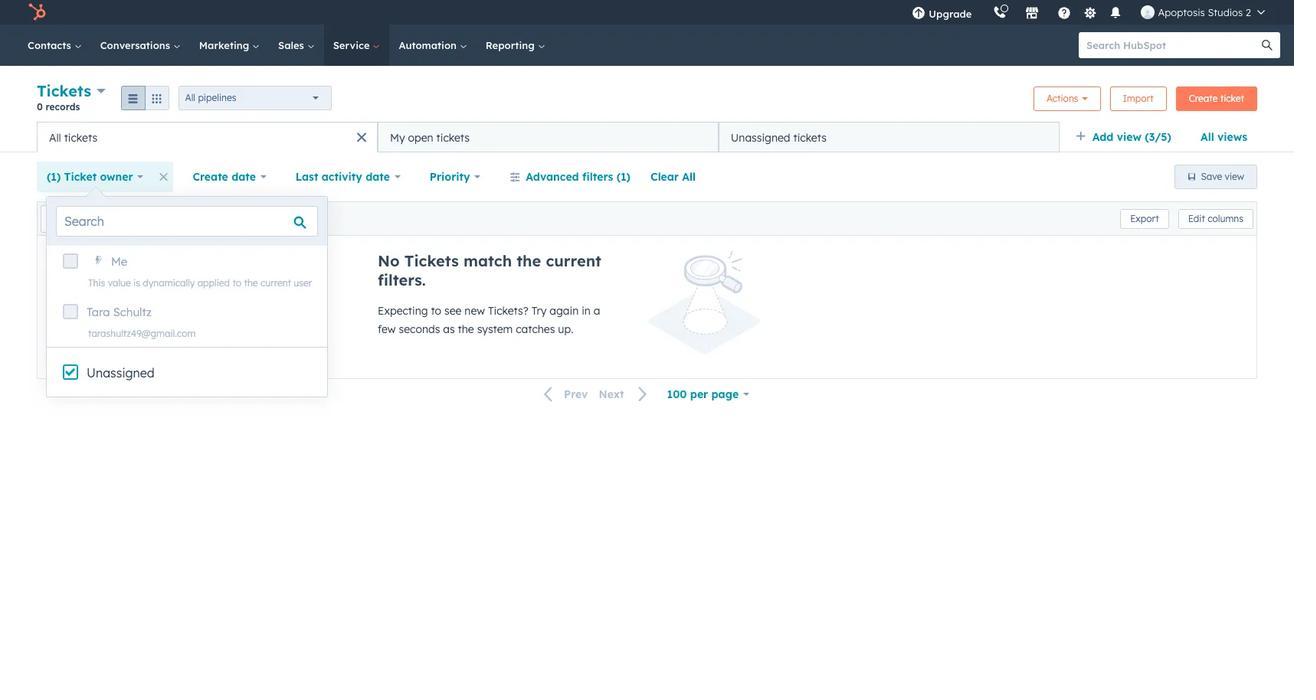 Task type: describe. For each thing, give the bounding box(es) containing it.
ticket
[[1220, 92, 1244, 104]]

contacts
[[28, 39, 74, 51]]

search button
[[1254, 32, 1280, 58]]

settings link
[[1081, 4, 1100, 20]]

tickets for unassigned tickets
[[793, 131, 827, 144]]

help button
[[1052, 0, 1078, 25]]

sales link
[[269, 25, 324, 66]]

create ticket
[[1189, 92, 1244, 104]]

sales
[[278, 39, 307, 51]]

upgrade image
[[912, 7, 926, 21]]

next
[[599, 388, 624, 402]]

all views
[[1201, 130, 1247, 144]]

columns
[[1208, 213, 1244, 224]]

this value is dynamically applied to the current user
[[88, 277, 312, 289]]

open
[[408, 131, 433, 144]]

my open tickets
[[390, 131, 470, 144]]

upgrade
[[929, 8, 972, 20]]

save
[[1201, 171, 1222, 182]]

again
[[550, 304, 579, 318]]

up.
[[558, 323, 573, 336]]

views
[[1218, 130, 1247, 144]]

Search ID, name, or description search field
[[41, 205, 227, 233]]

date inside 'popup button'
[[231, 170, 256, 184]]

create for create ticket
[[1189, 92, 1218, 104]]

the inside no tickets match the current filters.
[[517, 251, 541, 270]]

apoptosis
[[1158, 6, 1205, 18]]

clear all button
[[641, 162, 706, 192]]

in
[[582, 304, 591, 318]]

0 horizontal spatial to
[[232, 277, 241, 289]]

tara schultz image
[[1141, 5, 1155, 19]]

pipelines
[[198, 92, 236, 103]]

create ticket button
[[1176, 86, 1257, 111]]

100
[[667, 388, 687, 402]]

last activity date button
[[286, 162, 410, 192]]

activity
[[322, 170, 362, 184]]

marketing
[[199, 39, 252, 51]]

unassigned tickets button
[[719, 122, 1060, 152]]

prev button
[[535, 385, 593, 405]]

help image
[[1058, 7, 1072, 21]]

see
[[444, 304, 462, 318]]

(1) inside "popup button"
[[47, 170, 61, 184]]

(3/5)
[[1145, 130, 1172, 144]]

per
[[690, 388, 708, 402]]

100 per page button
[[657, 379, 759, 410]]

filters.
[[378, 270, 426, 290]]

(1) ticket owner button
[[37, 162, 154, 192]]

conversations link
[[91, 25, 190, 66]]

tickets inside popup button
[[37, 81, 91, 100]]

no tickets match the current filters.
[[378, 251, 601, 290]]

service
[[333, 39, 373, 51]]

export button
[[1120, 209, 1169, 229]]

all pipelines button
[[178, 85, 331, 110]]

last
[[296, 170, 318, 184]]

save view
[[1201, 171, 1244, 182]]

page
[[711, 388, 739, 402]]

next button
[[593, 385, 657, 405]]

clear all
[[651, 170, 696, 184]]

all views link
[[1191, 122, 1257, 152]]

all tickets
[[49, 131, 97, 144]]

marketing link
[[190, 25, 269, 66]]

all pipelines
[[185, 92, 236, 103]]

create date button
[[183, 162, 276, 192]]

try
[[532, 304, 547, 318]]

save view button
[[1174, 165, 1257, 189]]

calling icon button
[[987, 2, 1013, 22]]

my open tickets button
[[378, 122, 719, 152]]

applied
[[197, 277, 230, 289]]

pagination navigation
[[535, 385, 657, 405]]

expecting to see new tickets? try again in a few seconds as the system catches up.
[[378, 304, 600, 336]]

reporting link
[[476, 25, 554, 66]]

notifications image
[[1109, 7, 1123, 21]]

no
[[378, 251, 400, 270]]

unassigned for unassigned tickets
[[731, 131, 790, 144]]

clear
[[651, 170, 679, 184]]



Task type: vqa. For each thing, say whether or not it's contained in the screenshot.
inbox.
no



Task type: locate. For each thing, give the bounding box(es) containing it.
search image
[[1262, 40, 1273, 51]]

is
[[133, 277, 140, 289]]

1 horizontal spatial (1)
[[617, 170, 631, 184]]

1 vertical spatial create
[[193, 170, 228, 184]]

reporting
[[486, 39, 538, 51]]

tickets inside 'button'
[[64, 131, 97, 144]]

all inside popup button
[[185, 92, 195, 103]]

advanced
[[526, 170, 579, 184]]

0 horizontal spatial unassigned
[[87, 365, 155, 381]]

settings image
[[1083, 7, 1097, 20]]

1 horizontal spatial tickets
[[436, 131, 470, 144]]

a
[[594, 304, 600, 318]]

all tickets button
[[37, 122, 378, 152]]

match
[[464, 251, 512, 270]]

tickets up records
[[37, 81, 91, 100]]

studios
[[1208, 6, 1243, 18]]

view inside save view button
[[1225, 171, 1244, 182]]

edit columns button
[[1178, 209, 1254, 229]]

the inside expecting to see new tickets? try again in a few seconds as the system catches up.
[[458, 323, 474, 336]]

2 (1) from the left
[[617, 170, 631, 184]]

calling icon image
[[993, 6, 1007, 20]]

create
[[1189, 92, 1218, 104], [193, 170, 228, 184]]

as
[[443, 323, 455, 336]]

the right the match
[[517, 251, 541, 270]]

2
[[1246, 6, 1251, 18]]

expecting
[[378, 304, 428, 318]]

tickets inside button
[[793, 131, 827, 144]]

1 (1) from the left
[[47, 170, 61, 184]]

1 date from the left
[[231, 170, 256, 184]]

date inside popup button
[[366, 170, 390, 184]]

create date
[[193, 170, 256, 184]]

list box containing me
[[47, 246, 327, 347]]

tickets inside "button"
[[436, 131, 470, 144]]

priority button
[[420, 162, 491, 192]]

records
[[46, 101, 80, 113]]

(1) left ticket
[[47, 170, 61, 184]]

view right 'add'
[[1117, 130, 1142, 144]]

dynamically
[[143, 277, 195, 289]]

0 horizontal spatial create
[[193, 170, 228, 184]]

0
[[37, 101, 43, 113]]

create left 'ticket'
[[1189, 92, 1218, 104]]

(1) ticket owner
[[47, 170, 133, 184]]

0 horizontal spatial date
[[231, 170, 256, 184]]

menu
[[901, 0, 1276, 25]]

1 horizontal spatial to
[[431, 304, 441, 318]]

1 vertical spatial unassigned
[[87, 365, 155, 381]]

1 horizontal spatial create
[[1189, 92, 1218, 104]]

to right the "applied"
[[232, 277, 241, 289]]

unassigned tickets
[[731, 131, 827, 144]]

0 vertical spatial tickets
[[37, 81, 91, 100]]

tickets button
[[37, 80, 105, 102]]

0 records
[[37, 101, 80, 113]]

add view (3/5) button
[[1066, 122, 1191, 152]]

1 vertical spatial view
[[1225, 171, 1244, 182]]

1 vertical spatial tickets
[[404, 251, 459, 270]]

(1) right filters
[[617, 170, 631, 184]]

system
[[477, 323, 513, 336]]

actions
[[1047, 92, 1079, 104]]

export
[[1130, 213, 1159, 224]]

tara schultz
[[87, 305, 152, 320]]

date right activity
[[366, 170, 390, 184]]

2 date from the left
[[366, 170, 390, 184]]

hubspot link
[[18, 3, 57, 21]]

current
[[546, 251, 601, 270], [260, 277, 291, 289]]

tara
[[87, 305, 110, 320]]

create inside button
[[1189, 92, 1218, 104]]

0 horizontal spatial the
[[244, 277, 258, 289]]

all right 'clear'
[[682, 170, 696, 184]]

priority
[[430, 170, 470, 184]]

apoptosis studios 2 button
[[1132, 0, 1274, 25]]

the right as
[[458, 323, 474, 336]]

filters
[[582, 170, 613, 184]]

all for all pipelines
[[185, 92, 195, 103]]

current left the user
[[260, 277, 291, 289]]

menu item
[[983, 0, 986, 25]]

value
[[108, 277, 131, 289]]

1 horizontal spatial view
[[1225, 171, 1244, 182]]

group
[[121, 85, 169, 110]]

Search search field
[[56, 206, 318, 237]]

list box
[[47, 246, 327, 347]]

2 vertical spatial the
[[458, 323, 474, 336]]

tickets for all tickets
[[64, 131, 97, 144]]

0 horizontal spatial current
[[260, 277, 291, 289]]

add
[[1092, 130, 1114, 144]]

0 vertical spatial create
[[1189, 92, 1218, 104]]

to inside expecting to see new tickets? try again in a few seconds as the system catches up.
[[431, 304, 441, 318]]

prev
[[564, 388, 588, 402]]

0 vertical spatial view
[[1117, 130, 1142, 144]]

unassigned for unassigned
[[87, 365, 155, 381]]

create for create date
[[193, 170, 228, 184]]

0 vertical spatial current
[[546, 251, 601, 270]]

user
[[294, 277, 312, 289]]

advanced filters (1)
[[526, 170, 631, 184]]

to left see
[[431, 304, 441, 318]]

view right save
[[1225, 171, 1244, 182]]

tickets
[[64, 131, 97, 144], [436, 131, 470, 144], [793, 131, 827, 144]]

unassigned inside button
[[731, 131, 790, 144]]

new
[[465, 304, 485, 318]]

1 vertical spatial to
[[431, 304, 441, 318]]

tickets banner
[[37, 80, 1257, 122]]

all for all views
[[1201, 130, 1214, 144]]

0 horizontal spatial view
[[1117, 130, 1142, 144]]

view inside the add view (3/5) popup button
[[1117, 130, 1142, 144]]

date down all tickets 'button'
[[231, 170, 256, 184]]

1 tickets from the left
[[64, 131, 97, 144]]

all down 0 records
[[49, 131, 61, 144]]

advanced filters (1) button
[[500, 162, 641, 192]]

my
[[390, 131, 405, 144]]

0 vertical spatial to
[[232, 277, 241, 289]]

view for save
[[1225, 171, 1244, 182]]

view for add
[[1117, 130, 1142, 144]]

hubspot image
[[28, 3, 46, 21]]

1 vertical spatial current
[[260, 277, 291, 289]]

add view (3/5)
[[1092, 130, 1172, 144]]

apoptosis studios 2
[[1158, 6, 1251, 18]]

create down all tickets 'button'
[[193, 170, 228, 184]]

0 horizontal spatial tickets
[[37, 81, 91, 100]]

the right the "applied"
[[244, 277, 258, 289]]

to
[[232, 277, 241, 289], [431, 304, 441, 318]]

all left "pipelines"
[[185, 92, 195, 103]]

1 horizontal spatial the
[[458, 323, 474, 336]]

1 horizontal spatial date
[[366, 170, 390, 184]]

group inside tickets banner
[[121, 85, 169, 110]]

conversations
[[100, 39, 173, 51]]

1 horizontal spatial tickets
[[404, 251, 459, 270]]

all left the views
[[1201, 130, 1214, 144]]

all inside button
[[682, 170, 696, 184]]

1 vertical spatial the
[[244, 277, 258, 289]]

100 per page
[[667, 388, 739, 402]]

import
[[1123, 92, 1154, 104]]

create inside 'popup button'
[[193, 170, 228, 184]]

view
[[1117, 130, 1142, 144], [1225, 171, 1244, 182]]

0 horizontal spatial tickets
[[64, 131, 97, 144]]

2 horizontal spatial tickets
[[793, 131, 827, 144]]

edit columns
[[1188, 213, 1244, 224]]

(1) inside button
[[617, 170, 631, 184]]

0 horizontal spatial (1)
[[47, 170, 61, 184]]

Search HubSpot search field
[[1079, 32, 1267, 58]]

import button
[[1110, 86, 1167, 111]]

0 vertical spatial unassigned
[[731, 131, 790, 144]]

owner
[[100, 170, 133, 184]]

edit
[[1188, 213, 1205, 224]]

current up the "again"
[[546, 251, 601, 270]]

marketplaces button
[[1016, 0, 1049, 25]]

few
[[378, 323, 396, 336]]

current inside no tickets match the current filters.
[[546, 251, 601, 270]]

3 tickets from the left
[[793, 131, 827, 144]]

ticket
[[64, 170, 97, 184]]

tickets right "no"
[[404, 251, 459, 270]]

catches
[[516, 323, 555, 336]]

automation
[[399, 39, 460, 51]]

actions button
[[1034, 86, 1101, 111]]

this
[[88, 277, 105, 289]]

last activity date
[[296, 170, 390, 184]]

all inside 'button'
[[49, 131, 61, 144]]

2 tickets from the left
[[436, 131, 470, 144]]

tickets
[[37, 81, 91, 100], [404, 251, 459, 270]]

1 horizontal spatial current
[[546, 251, 601, 270]]

0 vertical spatial the
[[517, 251, 541, 270]]

tickets inside no tickets match the current filters.
[[404, 251, 459, 270]]

1 horizontal spatial unassigned
[[731, 131, 790, 144]]

marketplaces image
[[1026, 7, 1039, 21]]

all for all tickets
[[49, 131, 61, 144]]

menu containing apoptosis studios 2
[[901, 0, 1276, 25]]

the
[[517, 251, 541, 270], [244, 277, 258, 289], [458, 323, 474, 336]]

notifications button
[[1103, 0, 1129, 25]]

contacts link
[[18, 25, 91, 66]]

service link
[[324, 25, 390, 66]]

2 horizontal spatial the
[[517, 251, 541, 270]]



